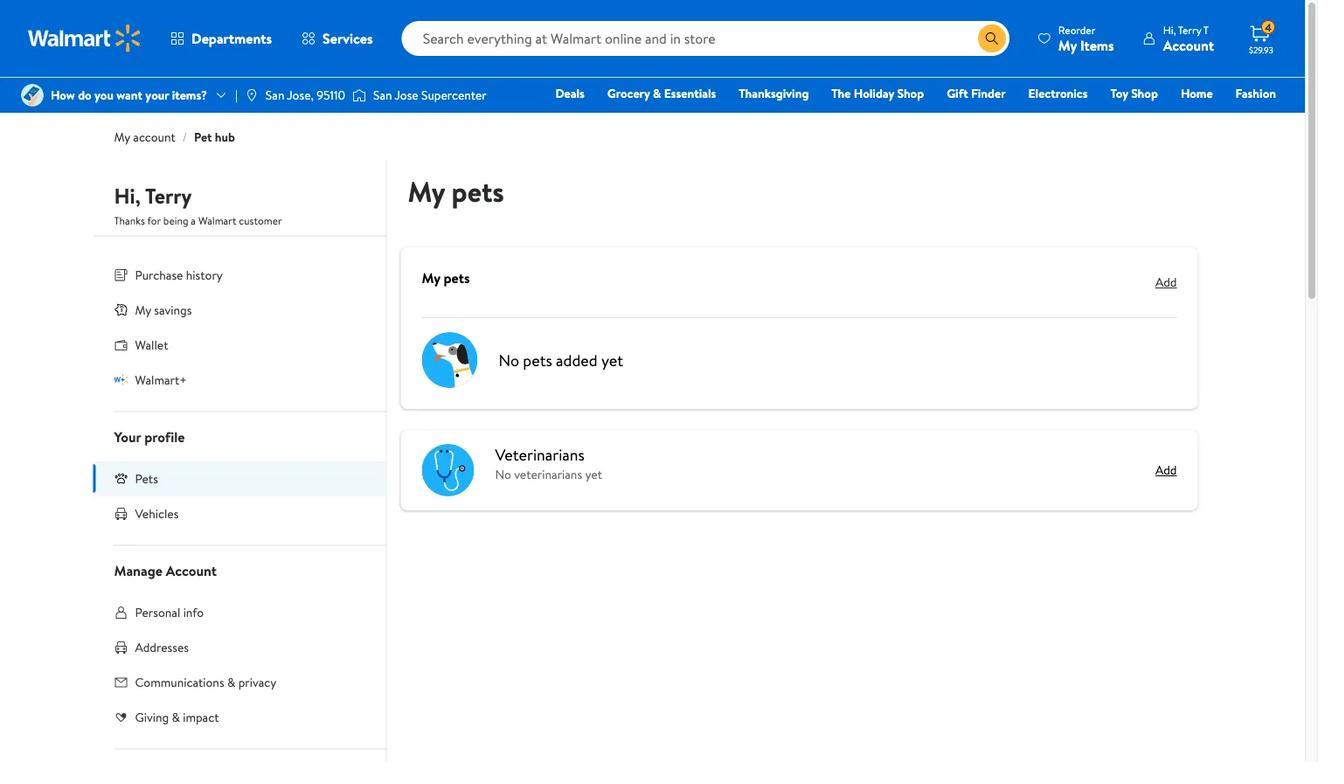 Task type: describe. For each thing, give the bounding box(es) containing it.
addresses link
[[93, 630, 386, 665]]

terry for for
[[145, 181, 192, 211]]

jose
[[395, 87, 419, 104]]

gift
[[947, 85, 969, 102]]

2 add button from the top
[[1156, 462, 1178, 479]]

walmart image
[[28, 24, 142, 52]]

your
[[145, 87, 169, 104]]

gift finder link
[[939, 84, 1014, 103]]

san jose, 95110
[[266, 87, 345, 104]]

services button
[[287, 17, 388, 59]]

my savings
[[135, 301, 192, 318]]

0 vertical spatial no
[[499, 349, 520, 371]]

communications & privacy
[[135, 674, 277, 691]]

grocery & essentials
[[608, 85, 717, 102]]

hi, for account
[[1164, 22, 1177, 37]]

fashion registry
[[1075, 85, 1277, 126]]

1 vertical spatial walmart+ link
[[93, 363, 386, 397]]

Search search field
[[402, 21, 1010, 56]]

purchase history
[[135, 266, 223, 283]]

1 vertical spatial pets
[[444, 268, 470, 288]]

t
[[1204, 22, 1210, 37]]

icon image for walmart+
[[114, 373, 128, 387]]

your profile
[[114, 427, 185, 446]]

essentials
[[665, 85, 717, 102]]

impact
[[183, 709, 219, 726]]

savings
[[154, 301, 192, 318]]

yet for no pets added yet
[[602, 349, 624, 371]]

1 horizontal spatial account
[[1164, 35, 1215, 55]]

one debit link
[[1135, 108, 1210, 127]]

manage account
[[114, 561, 217, 580]]

deals
[[556, 85, 585, 102]]

san for san jose, 95110
[[266, 87, 285, 104]]

one
[[1143, 109, 1169, 126]]

& for giving
[[172, 709, 180, 726]]

you
[[94, 87, 114, 104]]

grocery & essentials link
[[600, 84, 724, 103]]

hi, terry link
[[114, 181, 192, 218]]

my account link
[[114, 129, 176, 146]]

 image for san jose supercenter
[[352, 87, 366, 104]]

a
[[191, 213, 196, 228]]

history
[[186, 266, 223, 283]]

deals link
[[548, 84, 593, 103]]

1 add from the top
[[1156, 274, 1178, 291]]

jose,
[[287, 87, 314, 104]]

Walmart Site-Wide search field
[[402, 21, 1010, 56]]

2 vertical spatial pets
[[523, 349, 553, 371]]

0 vertical spatial my pets
[[408, 172, 504, 211]]

for
[[147, 213, 161, 228]]

pets
[[135, 470, 158, 487]]

san jose supercenter
[[373, 87, 487, 104]]

2 shop from the left
[[1132, 85, 1159, 102]]

being
[[163, 213, 188, 228]]

fashion link
[[1228, 84, 1285, 103]]

veterinarians no veterinarians yet
[[495, 444, 603, 483]]

grocery
[[608, 85, 650, 102]]

 image for how do you want your items?
[[21, 84, 44, 107]]

one debit
[[1143, 109, 1202, 126]]

account
[[133, 129, 176, 146]]

privacy
[[238, 674, 277, 691]]

0 vertical spatial pets
[[452, 172, 504, 211]]

thanksgiving
[[739, 85, 809, 102]]

personal info link
[[93, 595, 386, 630]]

1 shop from the left
[[898, 85, 925, 102]]

 image for san jose, 95110
[[245, 88, 259, 102]]

how do you want your items?
[[51, 87, 207, 104]]

your
[[114, 427, 141, 446]]

toy shop link
[[1103, 84, 1167, 103]]

home link
[[1174, 84, 1221, 103]]

walmart
[[198, 213, 237, 228]]

purchase
[[135, 266, 183, 283]]

added
[[556, 349, 598, 371]]

1 vertical spatial account
[[166, 561, 217, 580]]

pet
[[194, 129, 212, 146]]

no pets added yet
[[499, 349, 624, 371]]

toy
[[1111, 85, 1129, 102]]

0 horizontal spatial walmart+
[[135, 371, 187, 388]]

icon image for my savings
[[114, 303, 128, 317]]

pets link
[[93, 461, 386, 496]]

wallet link
[[93, 328, 386, 363]]

my inside reorder my items
[[1059, 35, 1077, 55]]

wallet
[[135, 336, 168, 353]]

hi, terry thanks for being a walmart customer
[[114, 181, 282, 228]]

hub
[[215, 129, 235, 146]]



Task type: vqa. For each thing, say whether or not it's contained in the screenshot.
NO in Veterinarians No veterinarians yet
yes



Task type: locate. For each thing, give the bounding box(es) containing it.
0 vertical spatial add
[[1156, 274, 1178, 291]]

0 vertical spatial walmart+
[[1225, 109, 1277, 126]]

hi, inside the hi, terry thanks for being a walmart customer
[[114, 181, 141, 211]]

giving & impact
[[135, 709, 219, 726]]

yet for veterinarians no veterinarians yet
[[585, 466, 603, 483]]

no left veterinarians
[[495, 466, 511, 483]]

add button
[[1156, 268, 1178, 296], [1156, 462, 1178, 479]]

electronics link
[[1021, 84, 1096, 103]]

veterinarians
[[514, 466, 583, 483]]

1 vertical spatial terry
[[145, 181, 192, 211]]

 image left how
[[21, 84, 44, 107]]

1 horizontal spatial terry
[[1179, 22, 1202, 37]]

walmart+ link down fashion
[[1217, 108, 1285, 127]]

san for san jose supercenter
[[373, 87, 392, 104]]

0 vertical spatial icon image
[[114, 303, 128, 317]]

profile
[[144, 427, 185, 446]]

hi, for thanks for being a walmart customer
[[114, 181, 141, 211]]

customer
[[239, 213, 282, 228]]

0 vertical spatial &
[[653, 85, 662, 102]]

1 horizontal spatial san
[[373, 87, 392, 104]]

fashion
[[1236, 85, 1277, 102]]

my savings link
[[93, 293, 386, 328]]

shop right toy
[[1132, 85, 1159, 102]]

do
[[78, 87, 92, 104]]

shop
[[898, 85, 925, 102], [1132, 85, 1159, 102]]

info
[[183, 604, 204, 621]]

supercenter
[[422, 87, 487, 104]]

my
[[1059, 35, 1077, 55], [114, 129, 130, 146], [408, 172, 445, 211], [422, 268, 441, 288], [135, 301, 151, 318]]

veterinarians
[[495, 444, 585, 466]]

icon image inside pets link
[[114, 472, 128, 486]]

san
[[266, 87, 285, 104], [373, 87, 392, 104]]

0 horizontal spatial hi,
[[114, 181, 141, 211]]

icon image up the your
[[114, 373, 128, 387]]

communications
[[135, 674, 224, 691]]

registry
[[1075, 109, 1120, 126]]

hi, terry t account
[[1164, 22, 1215, 55]]

0 vertical spatial yet
[[602, 349, 624, 371]]

2 vertical spatial icon image
[[114, 472, 128, 486]]

1 horizontal spatial shop
[[1132, 85, 1159, 102]]

departments button
[[156, 17, 287, 59]]

walmart+ link down my savings link at the left top of page
[[93, 363, 386, 397]]

1 vertical spatial hi,
[[114, 181, 141, 211]]

items?
[[172, 87, 207, 104]]

1 vertical spatial add button
[[1156, 462, 1178, 479]]

search icon image
[[985, 31, 999, 45]]

addresses
[[135, 639, 189, 656]]

reorder
[[1059, 22, 1096, 37]]

3 icon image from the top
[[114, 472, 128, 486]]

no left added
[[499, 349, 520, 371]]

shop right holiday
[[898, 85, 925, 102]]

san left jose,
[[266, 87, 285, 104]]

home
[[1181, 85, 1214, 102]]

0 vertical spatial walmart+ link
[[1217, 108, 1285, 127]]

how
[[51, 87, 75, 104]]

0 vertical spatial terry
[[1179, 22, 1202, 37]]

1 vertical spatial my pets
[[422, 268, 470, 288]]

1 horizontal spatial  image
[[245, 88, 259, 102]]

1 horizontal spatial hi,
[[1164, 22, 1177, 37]]

holiday
[[854, 85, 895, 102]]

hi, inside hi, terry t account
[[1164, 22, 1177, 37]]

1 vertical spatial yet
[[585, 466, 603, 483]]

 image
[[21, 84, 44, 107], [352, 87, 366, 104], [245, 88, 259, 102]]

& for communications
[[227, 674, 235, 691]]

pet hub link
[[194, 129, 235, 146]]

giving
[[135, 709, 169, 726]]

 image right |
[[245, 88, 259, 102]]

0 horizontal spatial &
[[172, 709, 180, 726]]

vehicles
[[135, 505, 179, 522]]

icon image inside my savings link
[[114, 303, 128, 317]]

0 horizontal spatial shop
[[898, 85, 925, 102]]

0 horizontal spatial terry
[[145, 181, 192, 211]]

2 add from the top
[[1156, 462, 1178, 479]]

account
[[1164, 35, 1215, 55], [166, 561, 217, 580]]

departments
[[192, 29, 272, 48]]

communications & privacy link
[[93, 665, 386, 700]]

2 san from the left
[[373, 87, 392, 104]]

4
[[1266, 20, 1272, 35]]

thanksgiving link
[[731, 84, 817, 103]]

icon image left my savings
[[114, 303, 128, 317]]

vet photo image
[[422, 444, 474, 497]]

no inside veterinarians no veterinarians yet
[[495, 466, 511, 483]]

1 horizontal spatial walmart+
[[1225, 109, 1277, 126]]

reorder my items
[[1059, 22, 1115, 55]]

2 horizontal spatial &
[[653, 85, 662, 102]]

terry up being
[[145, 181, 192, 211]]

1 san from the left
[[266, 87, 285, 104]]

95110
[[317, 87, 345, 104]]

1 horizontal spatial walmart+ link
[[1217, 108, 1285, 127]]

terry for account
[[1179, 22, 1202, 37]]

the holiday shop
[[832, 85, 925, 102]]

walmart+ link
[[1217, 108, 1285, 127], [93, 363, 386, 397]]

giving & impact link
[[93, 700, 386, 735]]

debit
[[1172, 109, 1202, 126]]

1 vertical spatial icon image
[[114, 373, 128, 387]]

1 vertical spatial walmart+
[[135, 371, 187, 388]]

/
[[183, 129, 187, 146]]

walmart+ down wallet
[[135, 371, 187, 388]]

my pets
[[408, 172, 504, 211], [422, 268, 470, 288]]

yet
[[602, 349, 624, 371], [585, 466, 603, 483]]

& right grocery
[[653, 85, 662, 102]]

hi, left t
[[1164, 22, 1177, 37]]

2 vertical spatial &
[[172, 709, 180, 726]]

$29.93
[[1250, 44, 1274, 56]]

yet right added
[[602, 349, 624, 371]]

account up 'info'
[[166, 561, 217, 580]]

my account / pet hub
[[114, 129, 235, 146]]

hi, up thanks
[[114, 181, 141, 211]]

& left privacy
[[227, 674, 235, 691]]

& for grocery
[[653, 85, 662, 102]]

walmart+
[[1225, 109, 1277, 126], [135, 371, 187, 388]]

1 horizontal spatial &
[[227, 674, 235, 691]]

personal
[[135, 604, 180, 621]]

add
[[1156, 274, 1178, 291], [1156, 462, 1178, 479]]

registry link
[[1068, 108, 1128, 127]]

icon image for pets
[[114, 472, 128, 486]]

0 vertical spatial hi,
[[1164, 22, 1177, 37]]

icon image left pets
[[114, 472, 128, 486]]

san left jose
[[373, 87, 392, 104]]

electronics
[[1029, 85, 1088, 102]]

yet right veterinarians
[[585, 466, 603, 483]]

toy shop
[[1111, 85, 1159, 102]]

account up home link
[[1164, 35, 1215, 55]]

finder
[[972, 85, 1006, 102]]

icon image
[[114, 303, 128, 317], [114, 373, 128, 387], [114, 472, 128, 486]]

2 icon image from the top
[[114, 373, 128, 387]]

0 vertical spatial account
[[1164, 35, 1215, 55]]

1 vertical spatial add
[[1156, 462, 1178, 479]]

vehicles link
[[93, 496, 386, 531]]

 image right "95110"
[[352, 87, 366, 104]]

terry inside the hi, terry thanks for being a walmart customer
[[145, 181, 192, 211]]

& right giving
[[172, 709, 180, 726]]

terry left t
[[1179, 22, 1202, 37]]

1 add button from the top
[[1156, 268, 1178, 296]]

walmart+ down fashion
[[1225, 109, 1277, 126]]

personal info
[[135, 604, 204, 621]]

1 icon image from the top
[[114, 303, 128, 317]]

services
[[323, 29, 373, 48]]

0 vertical spatial add button
[[1156, 268, 1178, 296]]

gift finder
[[947, 85, 1006, 102]]

want
[[117, 87, 143, 104]]

icon image inside walmart+ link
[[114, 373, 128, 387]]

the holiday shop link
[[824, 84, 932, 103]]

purchase history link
[[93, 258, 386, 293]]

0 horizontal spatial walmart+ link
[[93, 363, 386, 397]]

|
[[235, 87, 238, 104]]

1 vertical spatial no
[[495, 466, 511, 483]]

0 horizontal spatial account
[[166, 561, 217, 580]]

items
[[1081, 35, 1115, 55]]

yet inside veterinarians no veterinarians yet
[[585, 466, 603, 483]]

the
[[832, 85, 851, 102]]

0 horizontal spatial  image
[[21, 84, 44, 107]]

terry
[[1179, 22, 1202, 37], [145, 181, 192, 211]]

2 horizontal spatial  image
[[352, 87, 366, 104]]

manage
[[114, 561, 163, 580]]

terry inside hi, terry t account
[[1179, 22, 1202, 37]]

0 horizontal spatial san
[[266, 87, 285, 104]]

1 vertical spatial &
[[227, 674, 235, 691]]

thanks
[[114, 213, 145, 228]]

pets
[[452, 172, 504, 211], [444, 268, 470, 288], [523, 349, 553, 371]]



